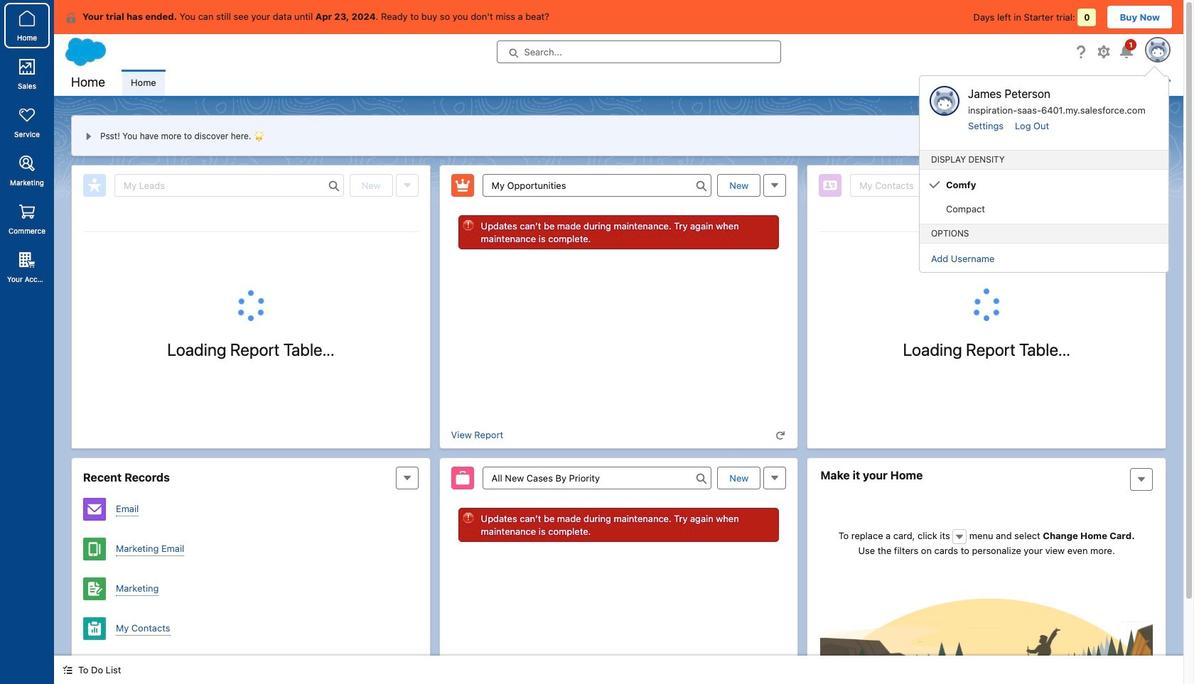Task type: vqa. For each thing, say whether or not it's contained in the screenshot.
cell
no



Task type: describe. For each thing, give the bounding box(es) containing it.
account image
[[83, 658, 106, 681]]

density options list
[[920, 173, 1169, 221]]

2 vertical spatial text default image
[[63, 666, 73, 676]]

1 vertical spatial text default image
[[955, 532, 965, 542]]

text default image
[[65, 12, 77, 23]]

engagement channel type image
[[83, 499, 106, 521]]

Select an Option text field
[[483, 174, 712, 197]]

communication subscription image
[[83, 578, 106, 601]]

1 grid from the left
[[83, 232, 419, 233]]

Select an Option text field
[[483, 467, 712, 490]]



Task type: locate. For each thing, give the bounding box(es) containing it.
0 vertical spatial text default image
[[776, 431, 786, 441]]

0 horizontal spatial grid
[[83, 232, 419, 233]]

text default image
[[776, 431, 786, 441], [955, 532, 965, 542], [63, 666, 73, 676]]

1 horizontal spatial grid
[[820, 232, 1155, 233]]

report image
[[83, 618, 106, 641]]

0 horizontal spatial text default image
[[63, 666, 73, 676]]

1 horizontal spatial text default image
[[776, 431, 786, 441]]

2 grid from the left
[[820, 232, 1155, 233]]

error image
[[463, 220, 474, 231]]

error image
[[463, 513, 474, 524]]

grid
[[83, 232, 419, 233], [820, 232, 1155, 233]]

communication subscription channel type image
[[83, 538, 106, 561]]

2 horizontal spatial text default image
[[955, 532, 965, 542]]

list
[[122, 70, 1184, 96]]



